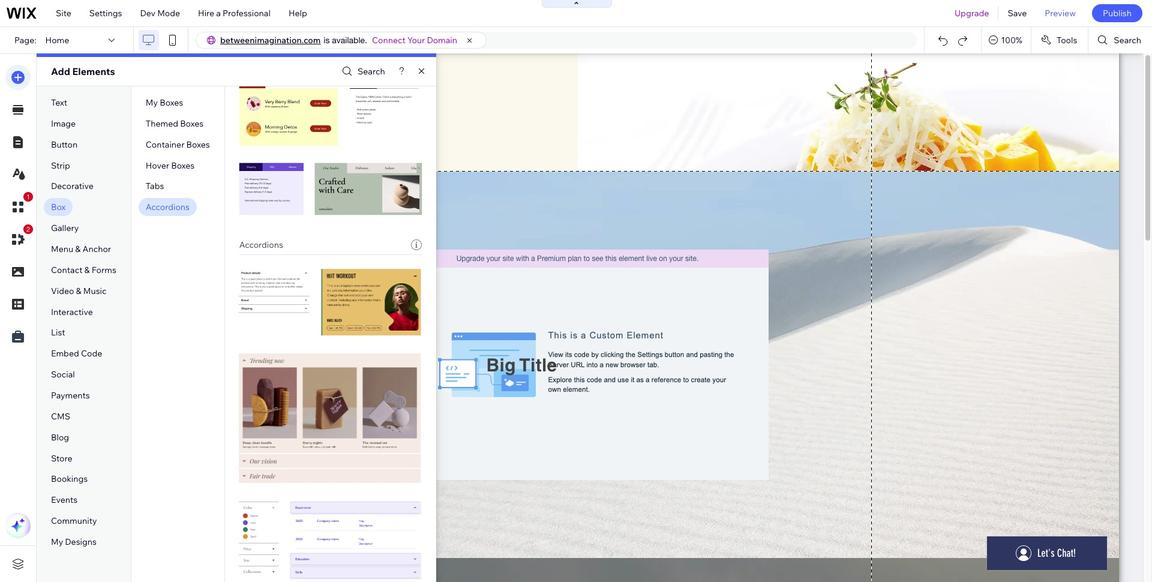 Task type: describe. For each thing, give the bounding box(es) containing it.
your
[[408, 35, 425, 46]]

connect
[[372, 35, 406, 46]]

themed
[[146, 118, 178, 129]]

preview
[[1045, 8, 1076, 19]]

a
[[216, 8, 221, 19]]

1 horizontal spatial accordions
[[239, 240, 283, 250]]

my boxes
[[146, 97, 183, 108]]

cms
[[51, 411, 70, 422]]

upgrade
[[955, 8, 990, 19]]

container
[[146, 139, 185, 150]]

gallery
[[51, 223, 79, 234]]

button
[[51, 139, 78, 150]]

& for contact
[[84, 265, 90, 275]]

is available. connect your domain
[[324, 35, 457, 46]]

preview button
[[1036, 0, 1085, 26]]

text
[[51, 97, 67, 108]]

container boxes
[[146, 139, 210, 150]]

save button
[[999, 0, 1036, 26]]

betweenimagination.com
[[220, 35, 321, 46]]

menu
[[51, 244, 73, 255]]

forms
[[92, 265, 116, 275]]

professional
[[223, 8, 271, 19]]

boxes for themed boxes
[[180, 118, 204, 129]]

0 horizontal spatial search button
[[339, 63, 385, 80]]

elements
[[72, 65, 115, 77]]

site
[[56, 8, 71, 19]]

blog
[[51, 432, 69, 443]]

video
[[51, 286, 74, 296]]

tools button
[[1032, 27, 1089, 53]]

menu & anchor
[[51, 244, 111, 255]]

domain
[[427, 35, 457, 46]]

hire a professional
[[198, 8, 271, 19]]

& for menu
[[75, 244, 81, 255]]

boxes for container boxes
[[186, 139, 210, 150]]

video & music
[[51, 286, 107, 296]]

contact & forms
[[51, 265, 116, 275]]

boxes for hover boxes
[[171, 160, 195, 171]]

hover
[[146, 160, 169, 171]]

contact
[[51, 265, 83, 275]]

box
[[51, 202, 66, 213]]

add elements
[[51, 65, 115, 77]]

list
[[51, 327, 65, 338]]

anchor
[[83, 244, 111, 255]]

is
[[324, 35, 330, 45]]

themed boxes
[[146, 118, 204, 129]]

save
[[1008, 8, 1027, 19]]

community
[[51, 516, 97, 527]]

dev mode
[[140, 8, 180, 19]]

music
[[83, 286, 107, 296]]

hire
[[198, 8, 214, 19]]

home
[[45, 35, 69, 46]]



Task type: locate. For each thing, give the bounding box(es) containing it.
2 vertical spatial &
[[76, 286, 81, 296]]

my for my designs
[[51, 537, 63, 547]]

1 vertical spatial &
[[84, 265, 90, 275]]

my designs
[[51, 537, 97, 547]]

search down publish
[[1114, 35, 1142, 46]]

tabs
[[146, 181, 164, 192]]

& right video
[[76, 286, 81, 296]]

1 vertical spatial accordions
[[239, 240, 283, 250]]

1 horizontal spatial my
[[146, 97, 158, 108]]

code
[[81, 348, 102, 359]]

payments
[[51, 390, 90, 401]]

boxes
[[160, 97, 183, 108], [180, 118, 204, 129], [186, 139, 210, 150], [171, 160, 195, 171]]

1 vertical spatial search
[[358, 66, 385, 77]]

designs
[[65, 537, 97, 547]]

search button down publish
[[1089, 27, 1153, 53]]

publish
[[1103, 8, 1132, 19]]

image
[[51, 118, 76, 129]]

my
[[146, 97, 158, 108], [51, 537, 63, 547]]

1 horizontal spatial search
[[1114, 35, 1142, 46]]

my up themed
[[146, 97, 158, 108]]

boxes up container boxes
[[180, 118, 204, 129]]

help
[[289, 8, 307, 19]]

dev
[[140, 8, 155, 19]]

100%
[[1001, 35, 1023, 46]]

0 vertical spatial search
[[1114, 35, 1142, 46]]

available.
[[332, 35, 367, 45]]

strip
[[51, 160, 70, 171]]

embed code
[[51, 348, 102, 359]]

1 button
[[5, 192, 33, 220]]

boxes for my boxes
[[160, 97, 183, 108]]

my for my boxes
[[146, 97, 158, 108]]

add
[[51, 65, 70, 77]]

&
[[75, 244, 81, 255], [84, 265, 90, 275], [76, 286, 81, 296]]

& left forms
[[84, 265, 90, 275]]

interactive
[[51, 307, 93, 317]]

boxes down themed boxes at the left
[[186, 139, 210, 150]]

1
[[26, 193, 30, 200]]

social
[[51, 369, 75, 380]]

2 button
[[5, 225, 33, 252]]

search button down the available.
[[339, 63, 385, 80]]

1 vertical spatial search button
[[339, 63, 385, 80]]

2
[[26, 226, 30, 233]]

boxes down container boxes
[[171, 160, 195, 171]]

search
[[1114, 35, 1142, 46], [358, 66, 385, 77]]

100% button
[[982, 27, 1031, 53]]

bookings
[[51, 474, 88, 485]]

& right menu
[[75, 244, 81, 255]]

0 vertical spatial my
[[146, 97, 158, 108]]

mode
[[157, 8, 180, 19]]

hover boxes
[[146, 160, 195, 171]]

publish button
[[1092, 4, 1143, 22]]

settings
[[89, 8, 122, 19]]

0 horizontal spatial search
[[358, 66, 385, 77]]

decorative
[[51, 181, 94, 192]]

0 vertical spatial &
[[75, 244, 81, 255]]

0 horizontal spatial my
[[51, 537, 63, 547]]

0 horizontal spatial accordions
[[146, 202, 190, 213]]

search down "connect"
[[358, 66, 385, 77]]

0 vertical spatial accordions
[[146, 202, 190, 213]]

my left designs
[[51, 537, 63, 547]]

boxes up themed boxes at the left
[[160, 97, 183, 108]]

events
[[51, 495, 78, 506]]

tools
[[1057, 35, 1078, 46]]

& for video
[[76, 286, 81, 296]]

1 horizontal spatial search button
[[1089, 27, 1153, 53]]

store
[[51, 453, 72, 464]]

1 vertical spatial my
[[51, 537, 63, 547]]

search button
[[1089, 27, 1153, 53], [339, 63, 385, 80]]

0 vertical spatial search button
[[1089, 27, 1153, 53]]

accordions
[[146, 202, 190, 213], [239, 240, 283, 250]]

embed
[[51, 348, 79, 359]]



Task type: vqa. For each thing, say whether or not it's contained in the screenshot.
Themed Boxes
yes



